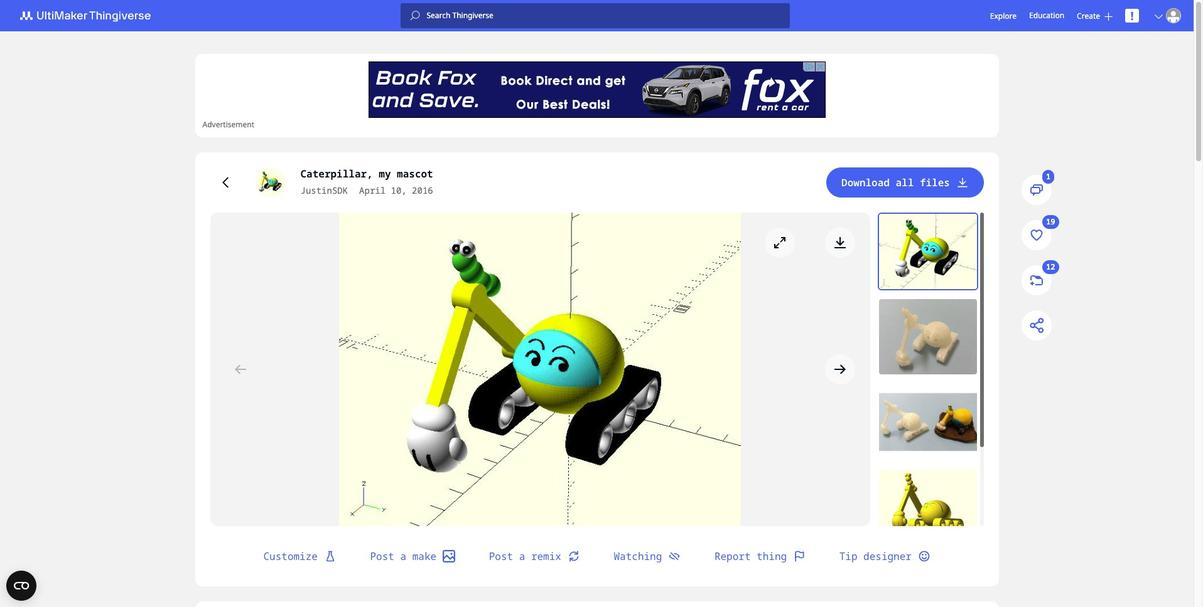 Task type: locate. For each thing, give the bounding box(es) containing it.
Search Thingiverse text field
[[420, 11, 790, 21]]

3 thumbnail representing an image or video in the carousel image from the top
[[879, 385, 977, 460]]

carousel image representing the 3d design. either an user-provided picture or a 3d render. image
[[210, 213, 870, 527]]

a left make
[[400, 550, 406, 564]]

1 post from the left
[[370, 550, 394, 564]]

1
[[1046, 172, 1051, 182]]

all
[[896, 176, 914, 190]]

my
[[379, 167, 391, 181]]

0 horizontal spatial avatar image
[[255, 168, 285, 198]]

1 horizontal spatial a
[[519, 550, 525, 564]]

post left make
[[370, 550, 394, 564]]

download all files
[[842, 176, 950, 190]]

designer
[[864, 550, 912, 564]]

a left remix
[[519, 550, 525, 564]]

download all files button
[[827, 168, 984, 198]]

post left remix
[[489, 550, 513, 564]]

remix
[[531, 550, 561, 564]]

caterpillar, my mascot
[[300, 167, 433, 181]]

10,
[[391, 185, 407, 197]]

2 post from the left
[[489, 550, 513, 564]]

avatar image
[[1166, 8, 1181, 23], [255, 168, 285, 198]]

thumbnail representing an image or video in the carousel image
[[879, 214, 977, 290], [879, 300, 977, 375], [879, 385, 977, 460], [879, 470, 977, 546]]

1 thumbnail representing an image or video in the carousel image from the top
[[879, 214, 977, 290]]

make
[[412, 550, 437, 564]]

post a remix
[[489, 550, 561, 564]]

report thing link
[[700, 542, 821, 572]]

1 a from the left
[[400, 550, 406, 564]]

mascot
[[397, 167, 433, 181]]

files
[[920, 176, 950, 190]]

open widget image
[[6, 571, 36, 602]]

justinsdk link
[[300, 184, 348, 198]]

customize link
[[248, 542, 351, 572]]

thing
[[757, 550, 787, 564]]

avatar image right !
[[1166, 8, 1181, 23]]

! link
[[1125, 8, 1139, 23]]

advertisement element
[[368, 62, 826, 118]]

post a remix link
[[474, 542, 595, 572]]

12
[[1046, 262, 1055, 273]]

post for post a make
[[370, 550, 394, 564]]

a
[[400, 550, 406, 564], [519, 550, 525, 564]]

19
[[1046, 217, 1055, 228]]

a inside post a remix link
[[519, 550, 525, 564]]

1 horizontal spatial post
[[489, 550, 513, 564]]

customize
[[263, 550, 318, 564]]

2 thumbnail representing an image or video in the carousel image from the top
[[879, 300, 977, 375]]

0 horizontal spatial a
[[400, 550, 406, 564]]

1 horizontal spatial avatar image
[[1166, 8, 1181, 23]]

makerbot logo image
[[13, 8, 166, 23]]

a inside post a make link
[[400, 550, 406, 564]]

2 a from the left
[[519, 550, 525, 564]]

april 10, 2016
[[359, 185, 433, 197]]

post
[[370, 550, 394, 564], [489, 550, 513, 564]]

0 horizontal spatial post
[[370, 550, 394, 564]]

avatar image left justinsdk
[[255, 168, 285, 198]]

0 vertical spatial avatar image
[[1166, 8, 1181, 23]]



Task type: describe. For each thing, give the bounding box(es) containing it.
a for remix
[[519, 550, 525, 564]]

tip designer button
[[824, 542, 945, 572]]

create button
[[1077, 10, 1113, 21]]

justinsdk
[[300, 185, 348, 197]]

create
[[1077, 10, 1100, 21]]

report thing
[[715, 550, 787, 564]]

advertisement
[[203, 119, 254, 130]]

search control image
[[410, 11, 420, 21]]

post a make link
[[355, 542, 470, 572]]

watching
[[614, 550, 662, 564]]

tip
[[839, 550, 858, 564]]

april
[[359, 185, 386, 197]]

explore button
[[990, 10, 1017, 21]]

education
[[1029, 10, 1065, 21]]

education link
[[1029, 9, 1065, 23]]

tip designer
[[839, 550, 912, 564]]

1 vertical spatial avatar image
[[255, 168, 285, 198]]

explore
[[990, 10, 1017, 21]]

2016
[[412, 185, 433, 197]]

watching button
[[599, 542, 696, 572]]

post a make
[[370, 550, 437, 564]]

!
[[1131, 8, 1134, 23]]

4 thumbnail representing an image or video in the carousel image from the top
[[879, 470, 977, 546]]

a for make
[[400, 550, 406, 564]]

plusicon image
[[1105, 12, 1113, 20]]

download
[[842, 176, 890, 190]]

post for post a remix
[[489, 550, 513, 564]]

report
[[715, 550, 751, 564]]

caterpillar,
[[300, 167, 373, 181]]



Task type: vqa. For each thing, say whether or not it's contained in the screenshot.
left IN-
no



